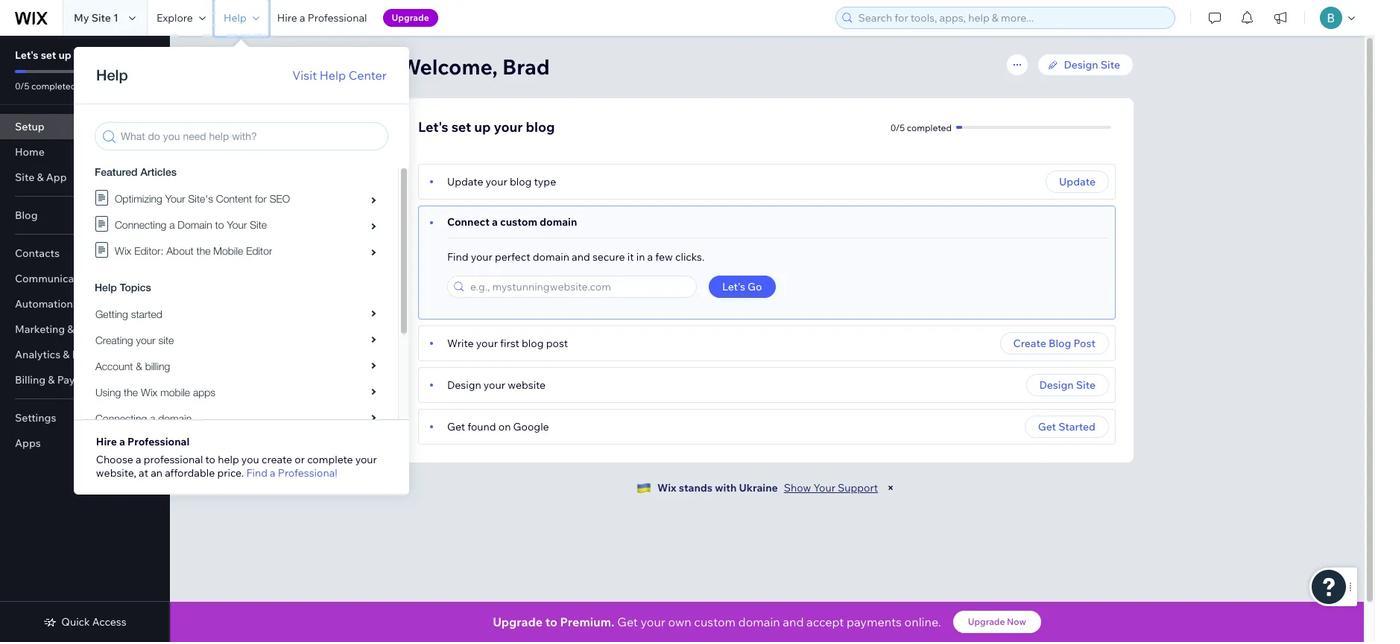 Task type: describe. For each thing, give the bounding box(es) containing it.
wix stands with ukraine show your support
[[657, 481, 878, 495]]

your inside sidebar element
[[74, 48, 96, 62]]

domain for custom
[[540, 215, 577, 229]]

1 vertical spatial and
[[783, 615, 804, 630]]

0 horizontal spatial hire
[[96, 435, 117, 449]]

clicks.
[[675, 250, 705, 264]]

setup link
[[0, 114, 170, 139]]

let's inside sidebar element
[[15, 48, 38, 62]]

ukraine
[[739, 481, 778, 495]]

0 horizontal spatial and
[[572, 250, 590, 264]]

automations
[[15, 297, 78, 311]]

site inside 'dropdown button'
[[15, 171, 34, 184]]

settings link
[[0, 405, 170, 431]]

connect a custom domain
[[447, 215, 577, 229]]

find a professional link
[[246, 467, 337, 480]]

show
[[784, 481, 811, 495]]

perfect
[[495, 250, 530, 264]]

get started button
[[1025, 416, 1109, 438]]

visit help center
[[292, 68, 387, 83]]

upgrade button
[[383, 9, 438, 27]]

design inside design site button
[[1039, 379, 1074, 392]]

brad
[[502, 54, 550, 80]]

payments
[[847, 615, 902, 630]]

design your website
[[447, 379, 546, 392]]

0 vertical spatial hire
[[277, 11, 297, 25]]

contacts button
[[0, 241, 170, 266]]

hire a professional link
[[268, 0, 376, 36]]

to inside choose a professional to help you create or complete your website, at an affordable price.
[[205, 453, 215, 467]]

a inside choose a professional to help you create or complete your website, at an affordable price.
[[136, 453, 141, 467]]

quick
[[61, 616, 90, 629]]

upgrade to premium. get your own custom domain and accept payments online.
[[493, 615, 941, 630]]

get found on google
[[447, 420, 549, 434]]

design site inside button
[[1039, 379, 1096, 392]]

marketing & seo
[[15, 323, 98, 336]]

marketing & seo button
[[0, 317, 170, 342]]

app
[[46, 171, 67, 184]]

communications
[[15, 272, 98, 285]]

your
[[813, 481, 835, 495]]

complete
[[307, 453, 353, 467]]

price.
[[217, 467, 244, 480]]

billing & payments button
[[0, 367, 170, 393]]

upgrade for upgrade
[[392, 12, 429, 23]]

affordable
[[165, 467, 215, 480]]

billing
[[15, 373, 46, 387]]

find for find a professional
[[246, 467, 268, 480]]

domain for perfect
[[533, 250, 569, 264]]

at
[[139, 467, 148, 480]]

center
[[349, 68, 387, 83]]

site & app button
[[0, 165, 170, 190]]

1 vertical spatial 0/5 completed
[[890, 122, 952, 133]]

website
[[508, 379, 546, 392]]

home link
[[0, 139, 170, 165]]

support
[[838, 481, 878, 495]]

Search for tools, apps, help & more... field
[[854, 7, 1170, 28]]

1
[[113, 11, 118, 25]]

1 vertical spatial set
[[451, 119, 471, 136]]

choose
[[96, 453, 133, 467]]

post
[[1074, 337, 1096, 350]]

quick access button
[[43, 616, 126, 629]]

google
[[513, 420, 549, 434]]

1 vertical spatial completed
[[907, 122, 952, 133]]

quick access
[[61, 616, 126, 629]]

choose a professional to help you create or complete your website, at an affordable price.
[[96, 453, 377, 480]]

a up choose
[[119, 435, 125, 449]]

your left first
[[476, 337, 498, 350]]

professional for find a professional link
[[278, 467, 337, 480]]

let's go button
[[709, 276, 776, 298]]

& for marketing
[[67, 323, 74, 336]]

in
[[636, 250, 645, 264]]

let's set up your blog inside sidebar element
[[15, 48, 121, 62]]

find a professional
[[246, 467, 337, 480]]

update button
[[1046, 171, 1109, 193]]

with
[[715, 481, 737, 495]]

find for find your perfect domain and secure it in a few clicks.
[[447, 250, 468, 264]]

1 horizontal spatial let's set up your blog
[[418, 119, 555, 136]]

professional
[[144, 453, 203, 467]]

design site button
[[1026, 374, 1109, 396]]

a right in
[[647, 250, 653, 264]]

get started
[[1038, 420, 1096, 434]]

help button
[[215, 0, 268, 36]]

analytics & reports
[[15, 348, 111, 361]]

1 vertical spatial custom
[[694, 615, 736, 630]]

seo
[[77, 323, 98, 336]]

first
[[500, 337, 519, 350]]

upgrade now
[[968, 616, 1026, 628]]

find your perfect domain and secure it in a few clicks.
[[447, 250, 705, 264]]

completed inside sidebar element
[[31, 80, 76, 92]]

blog inside sidebar element
[[99, 48, 121, 62]]

or
[[295, 453, 305, 467]]

my
[[74, 11, 89, 25]]

blog button
[[0, 203, 170, 228]]

create blog post button
[[1000, 332, 1109, 355]]

go
[[748, 280, 762, 294]]

1 vertical spatial help
[[320, 68, 346, 83]]

& for site
[[37, 171, 44, 184]]

1 vertical spatial professional
[[127, 435, 190, 449]]

an
[[151, 467, 162, 480]]

1 horizontal spatial to
[[545, 615, 557, 630]]

access
[[92, 616, 126, 629]]

set inside sidebar element
[[41, 48, 56, 62]]

your inside choose a professional to help you create or complete your website, at an affordable price.
[[355, 453, 377, 467]]

home
[[15, 145, 45, 159]]

design site link
[[1037, 54, 1134, 76]]

secure
[[592, 250, 625, 264]]

blog inside 'button'
[[1049, 337, 1071, 350]]

stands
[[679, 481, 713, 495]]



Task type: vqa. For each thing, say whether or not it's contained in the screenshot.


Task type: locate. For each thing, give the bounding box(es) containing it.
blog left type
[[510, 175, 532, 189]]

upgrade left now
[[968, 616, 1005, 628]]

get for get found on google
[[447, 420, 465, 434]]

0 horizontal spatial get
[[447, 420, 465, 434]]

let's left 'go'
[[722, 280, 745, 294]]

sidebar element
[[0, 36, 170, 642]]

& left 'seo'
[[67, 323, 74, 336]]

my site 1
[[74, 11, 118, 25]]

get left found
[[447, 420, 465, 434]]

1 vertical spatial hire a professional
[[96, 435, 190, 449]]

create blog post
[[1013, 337, 1096, 350]]

0 horizontal spatial 0/5 completed
[[15, 80, 76, 92]]

design
[[1064, 58, 1098, 72], [447, 379, 481, 392], [1039, 379, 1074, 392]]

hire
[[277, 11, 297, 25], [96, 435, 117, 449]]

2 horizontal spatial upgrade
[[968, 616, 1005, 628]]

your up the update your blog type
[[494, 119, 523, 136]]

2 horizontal spatial get
[[1038, 420, 1056, 434]]

settings
[[15, 411, 56, 425]]

& left the 'reports'
[[63, 348, 70, 361]]

0 horizontal spatial blog
[[15, 209, 38, 222]]

to left help
[[205, 453, 215, 467]]

a right "connect"
[[492, 215, 498, 229]]

visit help center link
[[292, 66, 387, 84]]

1 horizontal spatial find
[[447, 250, 468, 264]]

get for get started
[[1038, 420, 1056, 434]]

get left started
[[1038, 420, 1056, 434]]

automations link
[[0, 291, 170, 317]]

0 vertical spatial design site
[[1064, 58, 1120, 72]]

write your first blog post
[[447, 337, 568, 350]]

& inside dropdown button
[[48, 373, 55, 387]]

find
[[447, 250, 468, 264], [246, 467, 268, 480]]

professional for the hire a professional link in the left top of the page
[[308, 11, 367, 25]]

& left app on the left top
[[37, 171, 44, 184]]

domain right perfect
[[533, 250, 569, 264]]

get
[[447, 420, 465, 434], [1038, 420, 1056, 434], [617, 615, 638, 630]]

create
[[1013, 337, 1046, 350]]

your right the complete at the left bottom
[[355, 453, 377, 467]]

online.
[[904, 615, 941, 630]]

write
[[447, 337, 474, 350]]

few
[[655, 250, 673, 264]]

welcome,
[[400, 54, 498, 80]]

and left secure
[[572, 250, 590, 264]]

apps button
[[0, 431, 170, 456]]

help right explore
[[223, 11, 247, 25]]

and
[[572, 250, 590, 264], [783, 615, 804, 630]]

hire a professional up visit help center
[[277, 11, 367, 25]]

help inside button
[[223, 11, 247, 25]]

and left 'accept'
[[783, 615, 804, 630]]

billing & payments
[[15, 373, 106, 387]]

0/5 completed inside sidebar element
[[15, 80, 76, 92]]

0/5 completed
[[15, 80, 76, 92], [890, 122, 952, 133]]

2 vertical spatial domain
[[738, 615, 780, 630]]

welcome, brad
[[400, 54, 550, 80]]

your
[[74, 48, 96, 62], [494, 119, 523, 136], [486, 175, 507, 189], [471, 250, 493, 264], [476, 337, 498, 350], [484, 379, 505, 392], [355, 453, 377, 467], [641, 615, 665, 630]]

1 horizontal spatial upgrade
[[493, 615, 543, 630]]

1 horizontal spatial 0/5 completed
[[890, 122, 952, 133]]

0 horizontal spatial custom
[[500, 215, 537, 229]]

blog up type
[[526, 119, 555, 136]]

0 vertical spatial hire a professional
[[277, 11, 367, 25]]

find right "price."
[[246, 467, 268, 480]]

blog left post
[[1049, 337, 1071, 350]]

apps
[[15, 437, 41, 450]]

1 horizontal spatial let's
[[418, 119, 448, 136]]

domain left 'accept'
[[738, 615, 780, 630]]

up up setup "link"
[[59, 48, 71, 62]]

a up visit on the top of the page
[[300, 11, 305, 25]]

1 horizontal spatial completed
[[907, 122, 952, 133]]

e.g., mystunningwebsite.com field
[[466, 277, 692, 297]]

hire right help button
[[277, 11, 297, 25]]

0 horizontal spatial 0/5
[[15, 80, 29, 92]]

it
[[627, 250, 634, 264]]

1 vertical spatial to
[[545, 615, 557, 630]]

1 horizontal spatial hire
[[277, 11, 297, 25]]

let's up setup
[[15, 48, 38, 62]]

design inside design site link
[[1064, 58, 1098, 72]]

help
[[223, 11, 247, 25], [320, 68, 346, 83]]

1 vertical spatial blog
[[1049, 337, 1071, 350]]

professional inside the hire a professional link
[[308, 11, 367, 25]]

1 vertical spatial 0/5
[[890, 122, 905, 133]]

a right you
[[270, 467, 276, 480]]

analytics & reports button
[[0, 342, 170, 367]]

0 horizontal spatial completed
[[31, 80, 76, 92]]

& inside 'dropdown button'
[[37, 171, 44, 184]]

upgrade up the welcome,
[[392, 12, 429, 23]]

0 horizontal spatial upgrade
[[392, 12, 429, 23]]

0 vertical spatial completed
[[31, 80, 76, 92]]

upgrade now button
[[953, 611, 1041, 633]]

let's
[[15, 48, 38, 62], [418, 119, 448, 136], [722, 280, 745, 294]]

get inside button
[[1038, 420, 1056, 434]]

find down "connect"
[[447, 250, 468, 264]]

0 vertical spatial domain
[[540, 215, 577, 229]]

1 vertical spatial domain
[[533, 250, 569, 264]]

0 horizontal spatial up
[[59, 48, 71, 62]]

1 horizontal spatial custom
[[694, 615, 736, 630]]

hire a professional
[[277, 11, 367, 25], [96, 435, 190, 449]]

2 update from the left
[[1059, 175, 1096, 189]]

found
[[467, 420, 496, 434]]

blog up contacts
[[15, 209, 38, 222]]

& inside popup button
[[63, 348, 70, 361]]

0 horizontal spatial let's
[[15, 48, 38, 62]]

now
[[1007, 616, 1026, 628]]

1 vertical spatial up
[[474, 119, 491, 136]]

2 vertical spatial professional
[[278, 467, 337, 480]]

communications button
[[0, 266, 170, 291]]

1 horizontal spatial hire a professional
[[277, 11, 367, 25]]

& for analytics
[[63, 348, 70, 361]]

0 vertical spatial blog
[[15, 209, 38, 222]]

your down my
[[74, 48, 96, 62]]

0 horizontal spatial find
[[246, 467, 268, 480]]

1 vertical spatial let's
[[418, 119, 448, 136]]

hire up choose
[[96, 435, 117, 449]]

& inside dropdown button
[[67, 323, 74, 336]]

1 vertical spatial design site
[[1039, 379, 1096, 392]]

0 vertical spatial let's set up your blog
[[15, 48, 121, 62]]

reports
[[72, 348, 111, 361]]

to left the premium.
[[545, 615, 557, 630]]

set up setup
[[41, 48, 56, 62]]

show your support button
[[784, 481, 878, 495]]

type
[[534, 175, 556, 189]]

0 vertical spatial professional
[[308, 11, 367, 25]]

hire a professional up the at
[[96, 435, 190, 449]]

your up connect a custom domain at the left
[[486, 175, 507, 189]]

update your blog type
[[447, 175, 556, 189]]

update for update your blog type
[[447, 175, 483, 189]]

design site
[[1064, 58, 1120, 72], [1039, 379, 1096, 392]]

a left an at bottom
[[136, 453, 141, 467]]

0 vertical spatial custom
[[500, 215, 537, 229]]

2 horizontal spatial let's
[[722, 280, 745, 294]]

let's inside button
[[722, 280, 745, 294]]

0 vertical spatial help
[[223, 11, 247, 25]]

upgrade inside "button"
[[392, 12, 429, 23]]

site & app
[[15, 171, 67, 184]]

upgrade for upgrade now
[[968, 616, 1005, 628]]

0 horizontal spatial let's set up your blog
[[15, 48, 121, 62]]

website,
[[96, 467, 136, 480]]

connect
[[447, 215, 490, 229]]

domain
[[540, 215, 577, 229], [533, 250, 569, 264], [738, 615, 780, 630]]

custom up perfect
[[500, 215, 537, 229]]

let's down the welcome,
[[418, 119, 448, 136]]

1 horizontal spatial get
[[617, 615, 638, 630]]

1 horizontal spatial update
[[1059, 175, 1096, 189]]

your left own
[[641, 615, 665, 630]]

0 vertical spatial 0/5 completed
[[15, 80, 76, 92]]

0 vertical spatial set
[[41, 48, 56, 62]]

& for billing
[[48, 373, 55, 387]]

blog right first
[[522, 337, 544, 350]]

on
[[498, 420, 511, 434]]

1 horizontal spatial blog
[[1049, 337, 1071, 350]]

domain up find your perfect domain and secure it in a few clicks.
[[540, 215, 577, 229]]

1 horizontal spatial 0/5
[[890, 122, 905, 133]]

visit
[[292, 68, 317, 83]]

upgrade for upgrade to premium. get your own custom domain and accept payments online.
[[493, 615, 543, 630]]

analytics
[[15, 348, 61, 361]]

0 vertical spatial 0/5
[[15, 80, 29, 92]]

site inside button
[[1076, 379, 1096, 392]]

blog inside dropdown button
[[15, 209, 38, 222]]

update for update
[[1059, 175, 1096, 189]]

0 horizontal spatial update
[[447, 175, 483, 189]]

0 horizontal spatial hire a professional
[[96, 435, 190, 449]]

2 vertical spatial let's
[[722, 280, 745, 294]]

1 update from the left
[[447, 175, 483, 189]]

setup
[[15, 120, 45, 133]]

1 vertical spatial let's set up your blog
[[418, 119, 555, 136]]

help
[[218, 453, 239, 467]]

1 horizontal spatial help
[[320, 68, 346, 83]]

explore
[[156, 11, 193, 25]]

0 vertical spatial find
[[447, 250, 468, 264]]

up up the update your blog type
[[474, 119, 491, 136]]

0 horizontal spatial to
[[205, 453, 215, 467]]

1 vertical spatial find
[[246, 467, 268, 480]]

own
[[668, 615, 691, 630]]

1 horizontal spatial and
[[783, 615, 804, 630]]

0 horizontal spatial help
[[223, 11, 247, 25]]

blog down 1
[[99, 48, 121, 62]]

get right the premium.
[[617, 615, 638, 630]]

marketing
[[15, 323, 65, 336]]

upgrade left the premium.
[[493, 615, 543, 630]]

0 horizontal spatial set
[[41, 48, 56, 62]]

0 vertical spatial and
[[572, 250, 590, 264]]

let's go
[[722, 280, 762, 294]]

payments
[[57, 373, 106, 387]]

0 vertical spatial up
[[59, 48, 71, 62]]

your left perfect
[[471, 250, 493, 264]]

let's set up your blog up the update your blog type
[[418, 119, 555, 136]]

&
[[37, 171, 44, 184], [67, 323, 74, 336], [63, 348, 70, 361], [48, 373, 55, 387]]

1 horizontal spatial up
[[474, 119, 491, 136]]

accept
[[806, 615, 844, 630]]

help right visit on the top of the page
[[320, 68, 346, 83]]

set down the welcome,
[[451, 119, 471, 136]]

1 horizontal spatial set
[[451, 119, 471, 136]]

0 vertical spatial to
[[205, 453, 215, 467]]

1 vertical spatial hire
[[96, 435, 117, 449]]

let's set up your blog down my
[[15, 48, 121, 62]]

update inside button
[[1059, 175, 1096, 189]]

up inside sidebar element
[[59, 48, 71, 62]]

custom right own
[[694, 615, 736, 630]]

upgrade inside button
[[968, 616, 1005, 628]]

your left website
[[484, 379, 505, 392]]

set
[[41, 48, 56, 62], [451, 119, 471, 136]]

wix
[[657, 481, 676, 495]]

started
[[1058, 420, 1096, 434]]

let's set up your blog
[[15, 48, 121, 62], [418, 119, 555, 136]]

0 vertical spatial let's
[[15, 48, 38, 62]]

0/5 inside sidebar element
[[15, 80, 29, 92]]

update
[[447, 175, 483, 189], [1059, 175, 1096, 189]]

& right billing
[[48, 373, 55, 387]]



